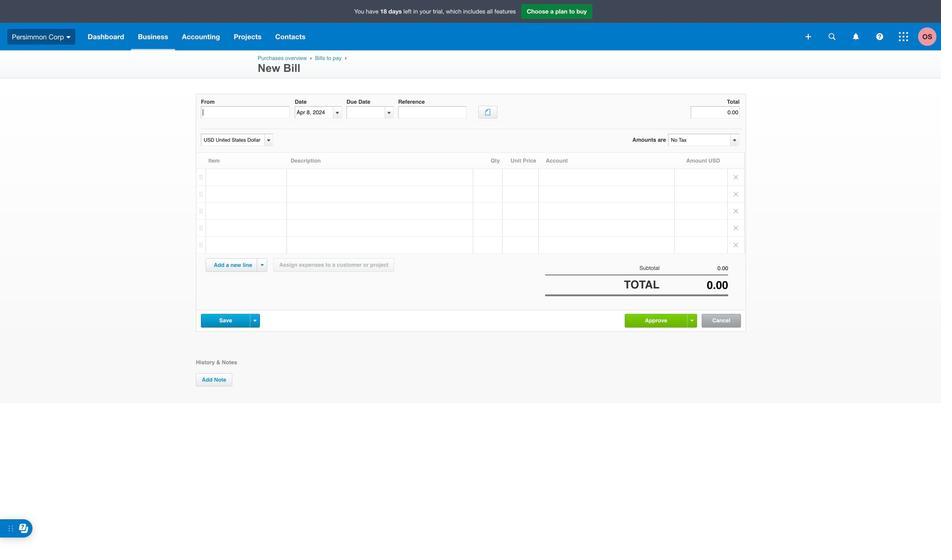 Task type: locate. For each thing, give the bounding box(es) containing it.
2 delete line item image from the top
[[728, 203, 745, 219]]

None text field
[[398, 106, 467, 119], [202, 134, 263, 146], [669, 134, 730, 146], [660, 265, 729, 272], [398, 106, 467, 119], [202, 134, 263, 146], [669, 134, 730, 146], [660, 265, 729, 272]]

0 vertical spatial delete line item image
[[728, 186, 745, 202]]

more add line options... image
[[261, 264, 264, 266]]

2 vertical spatial delete line item image
[[728, 220, 745, 236]]

None text field
[[201, 106, 290, 119], [691, 106, 740, 119], [295, 107, 333, 118], [347, 107, 385, 118], [660, 279, 729, 292], [201, 106, 290, 119], [691, 106, 740, 119], [295, 107, 333, 118], [347, 107, 385, 118], [660, 279, 729, 292]]

0 horizontal spatial svg image
[[66, 36, 71, 38]]

1 vertical spatial delete line item image
[[728, 203, 745, 219]]

0 vertical spatial delete line item image
[[728, 169, 745, 185]]

2 horizontal spatial svg image
[[899, 32, 909, 41]]

svg image
[[899, 32, 909, 41], [853, 33, 859, 40], [66, 36, 71, 38]]

1 vertical spatial delete line item image
[[728, 237, 745, 253]]

delete line item image
[[728, 186, 745, 202], [728, 203, 745, 219], [728, 220, 745, 236]]

delete line item image
[[728, 169, 745, 185], [728, 237, 745, 253]]

svg image
[[829, 33, 836, 40], [877, 33, 884, 40], [806, 34, 812, 39]]

banner
[[0, 0, 942, 50]]

1 horizontal spatial svg image
[[829, 33, 836, 40]]

2 delete line item image from the top
[[728, 237, 745, 253]]



Task type: vqa. For each thing, say whether or not it's contained in the screenshot.
TO
no



Task type: describe. For each thing, give the bounding box(es) containing it.
2 horizontal spatial svg image
[[877, 33, 884, 40]]

1 delete line item image from the top
[[728, 169, 745, 185]]

3 delete line item image from the top
[[728, 220, 745, 236]]

0 horizontal spatial svg image
[[806, 34, 812, 39]]

1 delete line item image from the top
[[728, 186, 745, 202]]

1 horizontal spatial svg image
[[853, 33, 859, 40]]

more approve options... image
[[691, 320, 694, 322]]

more save options... image
[[253, 320, 257, 322]]



